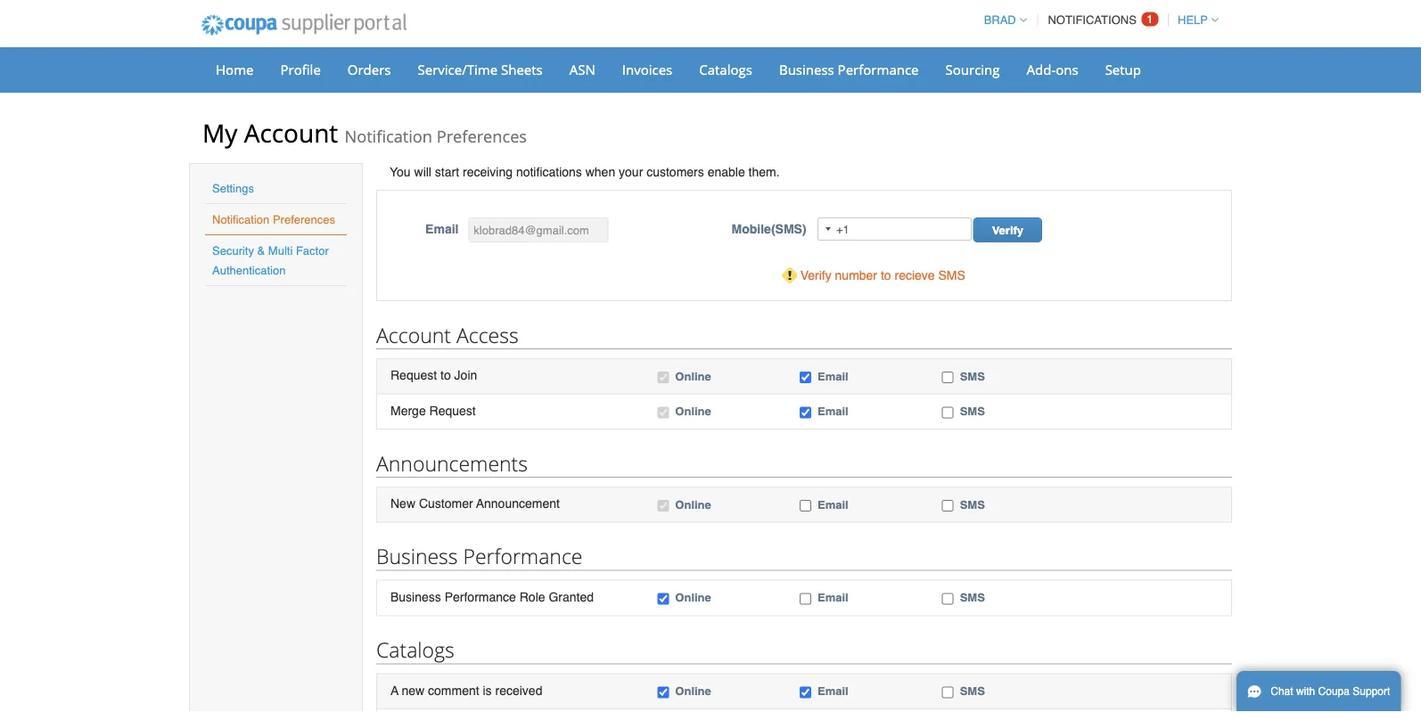 Task type: describe. For each thing, give the bounding box(es) containing it.
merge
[[391, 404, 426, 418]]

invoices
[[622, 60, 673, 79]]

profile link
[[269, 56, 333, 83]]

security & multi factor authentication link
[[212, 244, 329, 277]]

1 vertical spatial notification
[[212, 213, 270, 226]]

number
[[835, 269, 878, 283]]

access
[[457, 321, 519, 349]]

0 horizontal spatial account
[[244, 116, 338, 150]]

home
[[216, 60, 254, 79]]

sms for announcement
[[960, 498, 986, 512]]

0 vertical spatial business
[[780, 60, 835, 79]]

0 horizontal spatial business performance
[[376, 543, 583, 571]]

email for join
[[818, 370, 849, 383]]

is
[[483, 684, 492, 698]]

email for role
[[818, 592, 849, 605]]

help
[[1178, 13, 1209, 27]]

coupa
[[1319, 686, 1351, 698]]

will
[[414, 165, 432, 179]]

them.
[[749, 165, 780, 179]]

0 horizontal spatial to
[[441, 368, 451, 383]]

setup link
[[1094, 56, 1153, 83]]

email for comment
[[818, 685, 849, 698]]

a
[[391, 684, 399, 698]]

profile
[[281, 60, 321, 79]]

verify for verify number to recieve sms
[[801, 269, 832, 283]]

brad link
[[976, 13, 1027, 27]]

received
[[496, 684, 543, 698]]

comment
[[428, 684, 480, 698]]

notifications 1
[[1049, 12, 1154, 27]]

sourcing
[[946, 60, 1000, 79]]

service/time sheets link
[[406, 56, 555, 83]]

orders link
[[336, 56, 403, 83]]

join
[[455, 368, 478, 383]]

business performance role granted
[[391, 590, 594, 605]]

1 vertical spatial business
[[376, 543, 458, 571]]

sms for comment
[[960, 685, 986, 698]]

notifications
[[1049, 13, 1137, 27]]

2 vertical spatial performance
[[445, 590, 516, 605]]

1 vertical spatial performance
[[463, 543, 583, 571]]

orders
[[348, 60, 391, 79]]

customers
[[647, 165, 705, 179]]

authentication
[[212, 264, 286, 277]]

add-
[[1027, 60, 1056, 79]]

chat with coupa support button
[[1237, 672, 1402, 713]]

notification preferences link
[[212, 213, 335, 226]]

new
[[391, 497, 416, 511]]

recieve
[[895, 269, 935, 283]]

settings link
[[212, 182, 254, 195]]

security
[[212, 244, 254, 257]]

ons
[[1056, 60, 1079, 79]]

1 vertical spatial preferences
[[273, 213, 335, 226]]

online for merge request
[[676, 405, 712, 418]]

chat with coupa support
[[1271, 686, 1391, 698]]

support
[[1354, 686, 1391, 698]]

telephone country code image
[[826, 227, 831, 231]]

new customer announcement
[[391, 497, 560, 511]]

Telephone country code field
[[819, 219, 837, 240]]

customer
[[419, 497, 473, 511]]

online for new customer announcement
[[676, 498, 712, 512]]

navigation containing notifications 1
[[976, 3, 1219, 37]]

new
[[402, 684, 425, 698]]

chat
[[1271, 686, 1294, 698]]



Task type: vqa. For each thing, say whether or not it's contained in the screenshot.
Name
no



Task type: locate. For each thing, give the bounding box(es) containing it.
0 vertical spatial request
[[391, 368, 437, 383]]

0 horizontal spatial preferences
[[273, 213, 335, 226]]

invoices link
[[611, 56, 684, 83]]

0 horizontal spatial catalogs
[[376, 636, 455, 664]]

0 vertical spatial verify
[[993, 224, 1024, 237]]

0 horizontal spatial notification
[[212, 213, 270, 226]]

performance
[[838, 60, 919, 79], [463, 543, 583, 571], [445, 590, 516, 605]]

catalogs link
[[688, 56, 764, 83]]

notifications
[[516, 165, 582, 179]]

preferences up the factor
[[273, 213, 335, 226]]

you will start receiving notifications when your customers enable them.
[[390, 165, 780, 179]]

email
[[426, 222, 459, 236], [818, 370, 849, 383], [818, 405, 849, 418], [818, 498, 849, 512], [818, 592, 849, 605], [818, 685, 849, 698]]

0 vertical spatial notification
[[345, 125, 433, 148]]

multi
[[268, 244, 293, 257]]

1 vertical spatial business performance
[[376, 543, 583, 571]]

sourcing link
[[934, 56, 1012, 83]]

1 vertical spatial request
[[430, 404, 476, 418]]

verify button
[[974, 218, 1043, 243]]

sms for join
[[960, 370, 986, 383]]

catalogs right invoices
[[700, 60, 753, 79]]

notification up the you
[[345, 125, 433, 148]]

verify inside button
[[993, 224, 1024, 237]]

add-ons
[[1027, 60, 1079, 79]]

preferences
[[437, 125, 527, 148], [273, 213, 335, 226]]

&
[[257, 244, 265, 257]]

1 vertical spatial verify
[[801, 269, 832, 283]]

1 vertical spatial account
[[376, 321, 451, 349]]

4 online from the top
[[676, 592, 712, 605]]

5 online from the top
[[676, 685, 712, 698]]

1 horizontal spatial to
[[881, 269, 892, 283]]

0 vertical spatial business performance
[[780, 60, 919, 79]]

merge request
[[391, 404, 476, 418]]

1 horizontal spatial account
[[376, 321, 451, 349]]

sms
[[939, 269, 966, 283], [960, 370, 986, 383], [960, 405, 986, 418], [960, 498, 986, 512], [960, 592, 986, 605], [960, 685, 986, 698]]

account access
[[376, 321, 519, 349]]

verify
[[993, 224, 1024, 237], [801, 269, 832, 283]]

1
[[1147, 12, 1154, 26]]

mobile(sms)
[[732, 222, 807, 236]]

your
[[619, 165, 643, 179]]

factor
[[296, 244, 329, 257]]

verify for verify
[[993, 224, 1024, 237]]

setup
[[1106, 60, 1142, 79]]

notification down settings
[[212, 213, 270, 226]]

start
[[435, 165, 459, 179]]

role
[[520, 590, 546, 605]]

add-ons link
[[1016, 56, 1091, 83]]

1 vertical spatial to
[[441, 368, 451, 383]]

my
[[203, 116, 238, 150]]

notification inside my account notification preferences
[[345, 125, 433, 148]]

coupa supplier portal image
[[189, 3, 419, 47]]

notification
[[345, 125, 433, 148], [212, 213, 270, 226]]

catalogs up new
[[376, 636, 455, 664]]

to left the recieve
[[881, 269, 892, 283]]

you
[[390, 165, 411, 179]]

notification preferences
[[212, 213, 335, 226]]

None checkbox
[[658, 372, 669, 384], [943, 372, 954, 384], [658, 407, 669, 419], [943, 407, 954, 419], [658, 501, 669, 512], [800, 501, 812, 512], [943, 501, 954, 512], [658, 594, 669, 605], [943, 594, 954, 605], [658, 687, 669, 699], [943, 687, 954, 699], [658, 372, 669, 384], [943, 372, 954, 384], [658, 407, 669, 419], [943, 407, 954, 419], [658, 501, 669, 512], [800, 501, 812, 512], [943, 501, 954, 512], [658, 594, 669, 605], [943, 594, 954, 605], [658, 687, 669, 699], [943, 687, 954, 699]]

brad
[[985, 13, 1017, 27]]

navigation
[[976, 3, 1219, 37]]

when
[[586, 165, 616, 179]]

my account notification preferences
[[203, 116, 527, 150]]

request up "merge"
[[391, 368, 437, 383]]

asn link
[[558, 56, 607, 83]]

business
[[780, 60, 835, 79], [376, 543, 458, 571], [391, 590, 441, 605]]

+1 201-555-0123 text field
[[818, 218, 972, 241]]

0 vertical spatial to
[[881, 269, 892, 283]]

request to join
[[391, 368, 478, 383]]

account up request to join
[[376, 321, 451, 349]]

0 horizontal spatial verify
[[801, 269, 832, 283]]

granted
[[549, 590, 594, 605]]

None checkbox
[[800, 372, 812, 384], [800, 407, 812, 419], [800, 594, 812, 605], [800, 687, 812, 699], [800, 372, 812, 384], [800, 407, 812, 419], [800, 594, 812, 605], [800, 687, 812, 699]]

1 horizontal spatial preferences
[[437, 125, 527, 148]]

help link
[[1170, 13, 1219, 27]]

online for request to join
[[676, 370, 712, 383]]

business performance link
[[768, 56, 931, 83]]

3 online from the top
[[676, 498, 712, 512]]

service/time
[[418, 60, 498, 79]]

1 horizontal spatial business performance
[[780, 60, 919, 79]]

online for a new comment is received
[[676, 685, 712, 698]]

catalogs
[[700, 60, 753, 79], [376, 636, 455, 664]]

home link
[[204, 56, 265, 83]]

to left join
[[441, 368, 451, 383]]

1 online from the top
[[676, 370, 712, 383]]

enable
[[708, 165, 745, 179]]

service/time sheets
[[418, 60, 543, 79]]

preferences up the receiving
[[437, 125, 527, 148]]

0 vertical spatial performance
[[838, 60, 919, 79]]

with
[[1297, 686, 1316, 698]]

1 horizontal spatial verify
[[993, 224, 1024, 237]]

security & multi factor authentication
[[212, 244, 329, 277]]

1 vertical spatial catalogs
[[376, 636, 455, 664]]

announcement
[[476, 497, 560, 511]]

sheets
[[501, 60, 543, 79]]

1 horizontal spatial notification
[[345, 125, 433, 148]]

request
[[391, 368, 437, 383], [430, 404, 476, 418]]

request down join
[[430, 404, 476, 418]]

online for business performance role granted
[[676, 592, 712, 605]]

verify number to recieve sms
[[801, 269, 966, 283]]

announcements
[[376, 450, 528, 477]]

to
[[881, 269, 892, 283], [441, 368, 451, 383]]

asn
[[570, 60, 596, 79]]

1 horizontal spatial catalogs
[[700, 60, 753, 79]]

receiving
[[463, 165, 513, 179]]

sms for role
[[960, 592, 986, 605]]

0 vertical spatial catalogs
[[700, 60, 753, 79]]

None text field
[[469, 218, 609, 243]]

email for announcement
[[818, 498, 849, 512]]

account
[[244, 116, 338, 150], [376, 321, 451, 349]]

0 vertical spatial preferences
[[437, 125, 527, 148]]

a new comment is received
[[391, 684, 543, 698]]

account down profile link
[[244, 116, 338, 150]]

2 online from the top
[[676, 405, 712, 418]]

online
[[676, 370, 712, 383], [676, 405, 712, 418], [676, 498, 712, 512], [676, 592, 712, 605], [676, 685, 712, 698]]

business performance
[[780, 60, 919, 79], [376, 543, 583, 571]]

2 vertical spatial business
[[391, 590, 441, 605]]

0 vertical spatial account
[[244, 116, 338, 150]]

settings
[[212, 182, 254, 195]]

preferences inside my account notification preferences
[[437, 125, 527, 148]]



